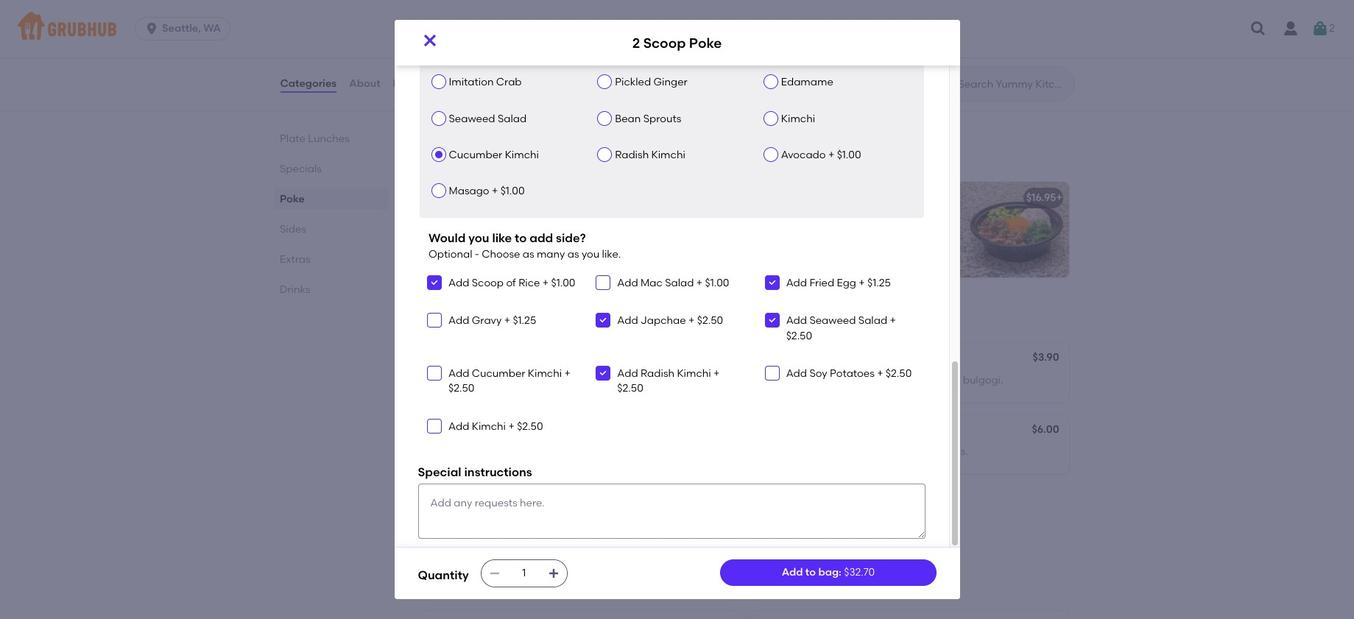 Task type: vqa. For each thing, say whether or not it's contained in the screenshot.
pork on the right of page
yes



Task type: locate. For each thing, give the bounding box(es) containing it.
1 vertical spatial extras
[[418, 577, 467, 595]]

$2.50 inside add radish kimchi + $2.50
[[617, 382, 643, 395]]

radish down the bean
[[615, 149, 649, 161]]

cucumber
[[449, 149, 502, 161], [472, 367, 525, 380]]

svg image up spam
[[430, 316, 439, 325]]

pieces left fried
[[768, 446, 800, 458]]

poke down specials
[[279, 193, 304, 205]]

add down bulgogi mandu
[[786, 367, 807, 380]]

you left like.
[[582, 248, 600, 261]]

kimchi up the "instructions"
[[472, 420, 506, 433]]

1 horizontal spatial tempura
[[960, 57, 1003, 69]]

kimchi
[[781, 112, 815, 125], [505, 149, 539, 161], [651, 149, 685, 161], [528, 367, 562, 380], [677, 367, 711, 380], [472, 420, 506, 433]]

0 vertical spatial 2 scoop poke
[[632, 34, 722, 51]]

$6.00
[[1032, 423, 1059, 436]]

add inside add radish kimchi + $2.50
[[617, 367, 638, 380]]

add for add kimchi
[[448, 420, 469, 433]]

carte
[[781, 57, 808, 69]]

add for add gravy
[[448, 315, 469, 327]]

0 horizontal spatial seaweed
[[449, 112, 495, 125]]

0 horizontal spatial as
[[523, 248, 534, 261]]

you left like
[[468, 231, 489, 245]]

2 scoop poke down for
[[430, 192, 497, 204]]

of
[[562, 57, 572, 69], [537, 212, 547, 225], [577, 212, 587, 225], [860, 212, 870, 225], [900, 212, 910, 225], [506, 277, 516, 289], [803, 446, 813, 458]]

to
[[515, 231, 527, 245], [805, 566, 816, 579]]

and
[[612, 57, 632, 69], [430, 72, 449, 84], [865, 446, 885, 458]]

drinks
[[279, 283, 310, 296]]

2 inside comes with 2 scoops of poke of your choice.
[[491, 212, 497, 225]]

your inside comes with 1 scoop of poke of your choice.
[[912, 212, 934, 225]]

0 vertical spatial to
[[515, 231, 527, 245]]

pieces right 6
[[819, 57, 852, 69]]

0 horizontal spatial choice.
[[430, 227, 466, 240]]

1 vertical spatial seaweed
[[809, 315, 856, 327]]

2 horizontal spatial salad
[[858, 315, 887, 327]]

add down grilled
[[448, 420, 469, 433]]

poke inside button
[[489, 425, 514, 437]]

tempura up search yummy kitchen search field
[[960, 57, 1003, 69]]

a
[[759, 57, 767, 69]]

comes for comes with 2 scoops of poke of your choice.
[[430, 212, 465, 225]]

salad
[[498, 112, 527, 125], [665, 277, 694, 289], [858, 315, 887, 327]]

1 horizontal spatial -
[[480, 47, 485, 60]]

poke up side?
[[550, 212, 574, 225]]

poke right scoop
[[873, 212, 897, 225]]

add japchae + $2.50
[[617, 315, 723, 327]]

svg image for add radish kimchi
[[599, 369, 608, 378]]

2 tempura from the left
[[960, 57, 1003, 69]]

svg image left in
[[599, 369, 608, 378]]

$2.50 inside add seaweed salad + $2.50
[[786, 330, 812, 342]]

as
[[523, 248, 534, 261], [567, 248, 579, 261]]

seaweed
[[449, 112, 495, 125], [809, 315, 856, 327]]

1 vertical spatial rice
[[518, 277, 540, 289]]

imitation crab
[[449, 76, 522, 89]]

masago + $1.00
[[449, 185, 525, 197]]

seaweed up poke add sides for an additional charge.
[[449, 112, 495, 125]]

svg image for seattle, wa
[[144, 21, 159, 36]]

to right like
[[515, 231, 527, 245]]

bulgogi mandu
[[759, 353, 836, 365]]

svg image for add kimchi
[[430, 422, 439, 430]]

on
[[496, 374, 508, 386]]

0 horizontal spatial comes
[[430, 212, 465, 225]]

1 horizontal spatial $1.25
[[867, 277, 891, 289]]

main navigation navigation
[[0, 0, 1354, 57]]

1 vertical spatial you
[[582, 248, 600, 261]]

1.
[[528, 47, 534, 60]]

bean sprouts
[[615, 112, 681, 125]]

2 comes from the left
[[759, 212, 795, 225]]

0 vertical spatial salad
[[498, 112, 527, 125]]

0 vertical spatial rice
[[492, 36, 514, 49]]

rice up onions.
[[457, 57, 476, 69]]

onions.
[[452, 72, 487, 84]]

quantity
[[418, 569, 469, 583]]

add for add mac salad
[[617, 277, 638, 289]]

poke down an
[[473, 192, 497, 204]]

ginger
[[653, 76, 687, 89]]

add down 'optional'
[[448, 277, 469, 289]]

veggie
[[888, 446, 921, 458]]

and down required
[[430, 72, 449, 84]]

with left 1 at right
[[798, 212, 818, 225]]

kimchi right on
[[528, 367, 562, 380]]

0 horizontal spatial your
[[502, 57, 523, 69]]

japchae
[[641, 315, 686, 327]]

$1.00 up "scoops" at left
[[500, 185, 525, 197]]

salad down add fried egg + $1.25
[[858, 315, 887, 327]]

rice
[[457, 57, 476, 69], [562, 374, 580, 386]]

- down 'a'
[[480, 47, 485, 60]]

spam
[[465, 374, 493, 386]]

fried inside fried rice with your choice of protein and peas, carrots, and onions.
[[430, 57, 455, 69]]

about button
[[348, 57, 381, 110]]

radish right in
[[641, 367, 674, 380]]

0 vertical spatial extras
[[279, 253, 310, 266]]

protein
[[574, 57, 610, 69]]

house
[[430, 36, 461, 49]]

add down spam musubi
[[448, 367, 469, 380]]

add for add fried egg
[[786, 277, 807, 289]]

add inside add seaweed salad + $2.50
[[786, 315, 807, 327]]

seaweed down add fried egg + $1.25
[[809, 315, 856, 327]]

kimchi inside the add cucumber kimchi + $2.50
[[528, 367, 562, 380]]

svg image right input item quantity number field
[[548, 568, 559, 579]]

salad up poke add sides for an additional charge.
[[498, 112, 527, 125]]

seasoned
[[511, 374, 559, 386]]

1 scoop poke image
[[958, 182, 1069, 278]]

1 horizontal spatial extras
[[418, 577, 467, 595]]

svg image left add fried egg + $1.25
[[768, 278, 777, 287]]

2 poke from the left
[[873, 212, 897, 225]]

poke up carrots,
[[689, 34, 722, 51]]

$32.70
[[844, 566, 875, 579]]

1 horizontal spatial seaweed
[[809, 315, 856, 327]]

comes left 1 at right
[[759, 212, 795, 225]]

1 horizontal spatial your
[[589, 212, 611, 225]]

rice down "many"
[[518, 277, 540, 289]]

1 horizontal spatial rice
[[518, 277, 540, 289]]

2 vertical spatial and
[[865, 446, 885, 458]]

0 horizontal spatial sides
[[279, 223, 306, 236]]

add seaweed salad + $2.50
[[786, 315, 896, 342]]

about
[[349, 77, 380, 90]]

side?
[[556, 231, 586, 245]]

1 horizontal spatial salad
[[665, 277, 694, 289]]

charge.
[[535, 152, 568, 163]]

1 horizontal spatial rice
[[562, 374, 580, 386]]

salad inside add seaweed salad + $2.50
[[858, 315, 887, 327]]

poke for scoop
[[873, 212, 897, 225]]

0 horizontal spatial poke
[[550, 212, 574, 225]]

svg image for 2
[[1311, 20, 1329, 38]]

your inside comes with 2 scoops of poke of your choice.
[[589, 212, 611, 225]]

0 horizontal spatial to
[[515, 231, 527, 245]]

scoop up gravy in the bottom of the page
[[472, 277, 504, 289]]

2 choice. from the left
[[759, 227, 796, 240]]

svg image down like.
[[599, 278, 608, 287]]

choose down like
[[482, 248, 520, 261]]

rice right 'a'
[[492, 36, 514, 49]]

add left egg
[[786, 277, 807, 289]]

as down add
[[523, 248, 534, 261]]

add inside the add cucumber kimchi + $2.50
[[448, 367, 469, 380]]

0 horizontal spatial rice
[[492, 36, 514, 49]]

to left bag:
[[805, 566, 816, 579]]

scoop right side
[[454, 425, 486, 437]]

choice. inside comes with 1 scoop of poke of your choice.
[[759, 227, 796, 240]]

$1.00
[[837, 149, 861, 161], [500, 185, 525, 197], [551, 277, 575, 289], [705, 277, 729, 289]]

poke
[[689, 34, 722, 51], [418, 132, 456, 150], [473, 192, 497, 204], [279, 193, 304, 205], [489, 425, 514, 437]]

1 horizontal spatial poke
[[873, 212, 897, 225]]

and up pickled
[[612, 57, 632, 69]]

0 horizontal spatial -
[[475, 248, 479, 261]]

add kimchi + $2.50
[[448, 420, 543, 433]]

1 horizontal spatial choice.
[[759, 227, 796, 240]]

add left japchae
[[617, 315, 638, 327]]

poke up sides
[[418, 132, 456, 150]]

0 horizontal spatial 2 scoop poke
[[430, 192, 497, 204]]

0 vertical spatial sides
[[279, 223, 306, 236]]

kimchi inside add radish kimchi + $2.50
[[677, 367, 711, 380]]

$2.50 inside the add cucumber kimchi + $2.50
[[448, 382, 474, 395]]

spam musubi
[[430, 353, 498, 365]]

svg image for add japchae
[[599, 316, 608, 325]]

pieces
[[819, 57, 852, 69], [768, 446, 800, 458]]

fried
[[464, 36, 489, 49], [430, 57, 455, 69], [809, 277, 834, 289], [806, 374, 831, 386]]

imitation
[[449, 76, 494, 89]]

poke inside comes with 1 scoop of poke of your choice.
[[873, 212, 897, 225]]

svg image for add seaweed salad
[[768, 316, 777, 325]]

1 horizontal spatial sides
[[418, 309, 460, 327]]

0 horizontal spatial salad
[[498, 112, 527, 125]]

1 poke from the left
[[550, 212, 574, 225]]

0 vertical spatial cucumber
[[449, 149, 502, 161]]

extras
[[279, 253, 310, 266], [418, 577, 467, 595]]

1 vertical spatial salad
[[665, 277, 694, 289]]

bulgogi
[[759, 353, 798, 365]]

add gravy + $1.25
[[448, 315, 536, 327]]

2 horizontal spatial and
[[865, 446, 885, 458]]

0 vertical spatial $1.25
[[867, 277, 891, 289]]

a la carte 6 pieces shrimp tempura with tempura sauce.
[[759, 57, 1039, 69]]

1 vertical spatial rice
[[562, 374, 580, 386]]

salad right mac
[[665, 277, 694, 289]]

add for add radish kimchi
[[617, 367, 638, 380]]

$2.50
[[697, 315, 723, 327], [786, 330, 812, 342], [886, 367, 912, 380], [448, 382, 474, 395], [617, 382, 643, 395], [517, 420, 543, 433]]

with up imitation crab
[[478, 57, 499, 69]]

with down masago + $1.00
[[468, 212, 489, 225]]

optional
[[429, 248, 472, 261]]

0 horizontal spatial rice
[[457, 57, 476, 69]]

kimchi right nori.
[[677, 367, 711, 380]]

fried down "mandu"
[[806, 374, 831, 386]]

svg image
[[144, 21, 159, 36], [599, 278, 608, 287], [768, 278, 777, 287], [430, 316, 439, 325], [768, 316, 777, 325], [599, 369, 608, 378], [489, 568, 500, 579], [548, 568, 559, 579]]

comes inside comes with 2 scoops of poke of your choice.
[[430, 212, 465, 225]]

1 comes from the left
[[430, 212, 465, 225]]

1 vertical spatial to
[[805, 566, 816, 579]]

1 vertical spatial 2 scoop poke
[[430, 192, 497, 204]]

wa
[[203, 22, 221, 35]]

mandu
[[801, 353, 836, 365]]

comes inside comes with 1 scoop of poke of your choice.
[[759, 212, 795, 225]]

2 vertical spatial salad
[[858, 315, 887, 327]]

poke up the "instructions"
[[489, 425, 514, 437]]

1 horizontal spatial and
[[612, 57, 632, 69]]

radish
[[615, 149, 649, 161], [641, 367, 674, 380]]

comes for comes with 1 scoop of poke of your choice.
[[759, 212, 795, 225]]

salad for add mac salad
[[665, 277, 694, 289]]

as down side?
[[567, 248, 579, 261]]

categories button
[[279, 57, 337, 110]]

choose
[[433, 30, 477, 44], [487, 47, 525, 60], [482, 248, 520, 261]]

$12.00
[[1028, 35, 1059, 47]]

add left nori.
[[617, 367, 638, 380]]

0 horizontal spatial $1.25
[[513, 315, 536, 327]]

add
[[530, 231, 553, 245]]

0 vertical spatial rice
[[457, 57, 476, 69]]

add left mac
[[617, 277, 638, 289]]

$2.50 for add seaweed salad + $2.50
[[786, 330, 812, 342]]

$1.00 right "avocado"
[[837, 149, 861, 161]]

1 vertical spatial $1.25
[[513, 315, 536, 327]]

1 horizontal spatial as
[[567, 248, 579, 261]]

rice inside fried rice with your choice of protein and peas, carrots, and onions.
[[457, 57, 476, 69]]

svg image inside 2 button
[[1311, 20, 1329, 38]]

choose down third
[[487, 47, 525, 60]]

scoop inside button
[[454, 425, 486, 437]]

1 tempura from the left
[[891, 57, 934, 69]]

0 horizontal spatial pieces
[[768, 446, 800, 458]]

search icon image
[[935, 75, 952, 93]]

rolls.
[[946, 446, 968, 458]]

0 vertical spatial radish
[[615, 149, 649, 161]]

add left gravy in the bottom of the page
[[448, 315, 469, 327]]

your
[[502, 57, 523, 69], [589, 212, 611, 225], [912, 212, 934, 225]]

add radish kimchi + $2.50
[[617, 367, 720, 395]]

$3.90
[[1033, 351, 1059, 364]]

1 horizontal spatial comes
[[759, 212, 795, 225]]

add up bulgogi mandu
[[786, 315, 807, 327]]

svg image for add cucumber kimchi
[[430, 369, 439, 378]]

poke inside comes with 2 scoops of poke of your choice.
[[550, 212, 574, 225]]

1 horizontal spatial to
[[805, 566, 816, 579]]

filled
[[888, 374, 912, 386]]

comes with 2 scoops of poke of your choice.
[[430, 212, 611, 240]]

seaweed salad
[[449, 112, 527, 125]]

svg image
[[1249, 20, 1267, 38], [1311, 20, 1329, 38], [421, 32, 438, 49], [430, 278, 439, 287], [599, 316, 608, 325], [430, 369, 439, 378], [768, 369, 777, 378], [430, 422, 439, 430]]

fried down house
[[430, 57, 455, 69]]

2 scoop poke up carrots,
[[632, 34, 722, 51]]

special
[[418, 465, 461, 479]]

sides up spam
[[418, 309, 460, 327]]

2 scoop poke image
[[628, 182, 739, 278]]

0 vertical spatial you
[[468, 231, 489, 245]]

+ inside the add cucumber kimchi + $2.50
[[564, 367, 571, 380]]

$1.25 right egg
[[867, 277, 891, 289]]

svg image up bulgogi
[[768, 316, 777, 325]]

2 vertical spatial choose
[[482, 248, 520, 261]]

and right pork
[[865, 446, 885, 458]]

choose up required
[[433, 30, 477, 44]]

rice left wrapped
[[562, 374, 580, 386]]

choice. inside comes with 2 scoops of poke of your choice.
[[430, 227, 466, 240]]

0 vertical spatial -
[[480, 47, 485, 60]]

soy
[[809, 367, 827, 380]]

add left sides
[[418, 152, 436, 163]]

1 vertical spatial cucumber
[[472, 367, 525, 380]]

comes with 1 scoop of poke of your choice.
[[759, 212, 934, 240]]

scoop
[[643, 34, 686, 51], [438, 192, 470, 204], [472, 277, 504, 289], [454, 425, 486, 437]]

- right 'optional'
[[475, 248, 479, 261]]

sides up drinks
[[279, 223, 306, 236]]

1 vertical spatial radish
[[641, 367, 674, 380]]

0 horizontal spatial and
[[430, 72, 449, 84]]

2 horizontal spatial your
[[912, 212, 934, 225]]

comes
[[430, 212, 465, 225], [759, 212, 795, 225]]

add soy potatoes + $2.50
[[786, 367, 912, 380]]

required
[[433, 47, 478, 60]]

poke for scoops
[[550, 212, 574, 225]]

1 horizontal spatial pieces
[[819, 57, 852, 69]]

1 vertical spatial -
[[475, 248, 479, 261]]

$1.25 right gravy in the bottom of the page
[[513, 315, 536, 327]]

0 horizontal spatial tempura
[[891, 57, 934, 69]]

add
[[418, 152, 436, 163], [448, 277, 469, 289], [617, 277, 638, 289], [786, 277, 807, 289], [448, 315, 469, 327], [617, 315, 638, 327], [786, 315, 807, 327], [448, 367, 469, 380], [617, 367, 638, 380], [786, 367, 807, 380], [448, 420, 469, 433], [782, 566, 803, 579]]

grilled spam on seasoned rice wrapped in nori.
[[430, 374, 663, 386]]

svg image inside seattle, wa button
[[144, 21, 159, 36]]

$16.95 +
[[1026, 192, 1062, 204]]

tempura right shrimp
[[891, 57, 934, 69]]

1 choice. from the left
[[430, 227, 466, 240]]

Special instructions text field
[[418, 484, 925, 539]]

svg image left seattle,
[[144, 21, 159, 36]]

comes up would
[[430, 212, 465, 225]]



Task type: describe. For each thing, give the bounding box(es) containing it.
svg image for add mac salad
[[599, 278, 608, 287]]

add for add seaweed salad
[[786, 315, 807, 327]]

- inside 'choose a third topping required - choose 1.'
[[480, 47, 485, 60]]

third
[[490, 30, 518, 44]]

nori.
[[642, 374, 663, 386]]

plate
[[279, 133, 305, 145]]

edamame
[[781, 76, 833, 89]]

your inside fried rice with your choice of protein and peas, carrots, and onions.
[[502, 57, 523, 69]]

add for add scoop of rice
[[448, 277, 469, 289]]

specials
[[279, 163, 321, 175]]

scoops
[[499, 212, 535, 225]]

2 inside button
[[1329, 22, 1335, 34]]

+ inside add radish kimchi + $2.50
[[714, 367, 720, 380]]

crab
[[496, 76, 522, 89]]

pickled
[[615, 76, 651, 89]]

scoop
[[827, 212, 858, 225]]

$16.95
[[1026, 192, 1056, 204]]

carrots,
[[665, 57, 703, 69]]

fried rice with your choice of protein and peas, carrots, and onions.
[[430, 57, 703, 84]]

to inside would you like to add side? optional - choose as many as you like.
[[515, 231, 527, 245]]

1 vertical spatial sides
[[418, 309, 460, 327]]

gravy
[[472, 315, 502, 327]]

choice
[[526, 57, 559, 69]]

choose inside would you like to add side? optional - choose as many as you like.
[[482, 248, 520, 261]]

add for add soy potatoes
[[786, 367, 807, 380]]

bean
[[615, 112, 641, 125]]

cucumber inside the add cucumber kimchi + $2.50
[[472, 367, 525, 380]]

svg image for 2 scoop poke
[[421, 32, 438, 49]]

radish kimchi
[[615, 149, 685, 161]]

kimchi right an
[[505, 149, 539, 161]]

would you like to add side? optional - choose as many as you like.
[[429, 231, 621, 261]]

topping
[[521, 30, 567, 44]]

egg
[[837, 277, 856, 289]]

seattle, wa button
[[135, 17, 236, 40]]

side scoop poke button
[[421, 415, 739, 474]]

$15.50
[[694, 35, 726, 47]]

$1.00 up add japchae + $2.50
[[705, 277, 729, 289]]

choice. for comes with 2 scoops of poke of your choice.
[[430, 227, 466, 240]]

svg image for add scoop of rice
[[430, 278, 439, 287]]

with inside comes with 1 scoop of poke of your choice.
[[798, 212, 818, 225]]

add cucumber kimchi + $2.50
[[448, 367, 571, 395]]

+ inside add seaweed salad + $2.50
[[890, 315, 896, 327]]

sauce.
[[1006, 57, 1039, 69]]

avocado
[[781, 149, 826, 161]]

pork
[[840, 446, 863, 458]]

- inside would you like to add side? optional - choose as many as you like.
[[475, 248, 479, 261]]

seattle,
[[162, 22, 201, 35]]

poke inside poke add sides for an additional charge.
[[418, 132, 456, 150]]

add scoop of rice + $1.00
[[448, 277, 575, 289]]

1 horizontal spatial 2 scoop poke
[[632, 34, 722, 51]]

choice. for comes with 1 scoop of poke of your choice.
[[759, 227, 796, 240]]

kimchi down sprouts
[[651, 149, 685, 161]]

many
[[537, 248, 565, 261]]

beef
[[938, 374, 960, 386]]

bag:
[[818, 566, 841, 579]]

pieces.
[[768, 374, 803, 386]]

house fried rice
[[430, 36, 514, 49]]

poke add sides for an additional charge.
[[418, 132, 568, 163]]

1 as from the left
[[523, 248, 534, 261]]

add inside poke add sides for an additional charge.
[[418, 152, 436, 163]]

shrimp
[[854, 57, 888, 69]]

2 as from the left
[[567, 248, 579, 261]]

1 vertical spatial pieces
[[768, 446, 800, 458]]

$1.00 down "many"
[[551, 277, 575, 289]]

your for comes with 1 scoop of poke of your choice.
[[912, 212, 934, 225]]

categories
[[280, 77, 337, 90]]

your for comes with 2 scoops of poke of your choice.
[[589, 212, 611, 225]]

scoop up peas,
[[643, 34, 686, 51]]

mac
[[641, 277, 663, 289]]

fried
[[815, 446, 838, 458]]

with left beef on the bottom right
[[914, 374, 935, 386]]

1 vertical spatial choose
[[487, 47, 525, 60]]

dumplings
[[833, 374, 886, 386]]

seaweed inside add seaweed salad + $2.50
[[809, 315, 856, 327]]

$2.50 for add soy potatoes + $2.50
[[886, 367, 912, 380]]

plate lunches
[[279, 133, 349, 145]]

of inside fried rice with your choice of protein and peas, carrots, and onions.
[[562, 57, 572, 69]]

1 horizontal spatial you
[[582, 248, 600, 261]]

salad for add seaweed salad
[[858, 315, 887, 327]]

0 horizontal spatial extras
[[279, 253, 310, 266]]

0 vertical spatial choose
[[433, 30, 477, 44]]

gyoza button
[[421, 487, 739, 546]]

egg
[[924, 446, 943, 458]]

instructions
[[464, 465, 532, 479]]

with up the search icon
[[937, 57, 958, 69]]

$2.50 for add radish kimchi + $2.50
[[617, 382, 643, 395]]

6
[[810, 57, 816, 69]]

radish inside add radish kimchi + $2.50
[[641, 367, 674, 380]]

cucumber kimchi
[[449, 149, 539, 161]]

pickled ginger
[[615, 76, 687, 89]]

$2.50 for add cucumber kimchi + $2.50
[[448, 382, 474, 395]]

svg image for add fried egg
[[768, 278, 777, 287]]

scoop down sides
[[438, 192, 470, 204]]

svg image for add gravy
[[430, 316, 439, 325]]

svg image left input item quantity number field
[[489, 568, 500, 579]]

additional
[[489, 152, 533, 163]]

Input item quantity number field
[[508, 560, 540, 587]]

wrapped
[[583, 374, 628, 386]]

add left bag:
[[782, 566, 803, 579]]

Search Yummy Kitchen search field
[[957, 77, 1069, 91]]

a
[[480, 30, 488, 44]]

like
[[492, 231, 512, 245]]

la
[[769, 57, 779, 69]]

0 vertical spatial seaweed
[[449, 112, 495, 125]]

add for add cucumber kimchi
[[448, 367, 469, 380]]

kimchi up "avocado"
[[781, 112, 815, 125]]

1
[[821, 212, 825, 225]]

add mac salad + $1.00
[[617, 277, 729, 289]]

add fried egg + $1.25
[[786, 277, 891, 289]]

1 vertical spatial and
[[430, 72, 449, 84]]

add for add japchae
[[617, 315, 638, 327]]

2 pieces of fried pork and veggie egg rolls.
[[759, 446, 968, 458]]

grilled
[[430, 374, 462, 386]]

bulgogi.
[[963, 374, 1003, 386]]

korean fried chicken special image
[[958, 0, 1069, 14]]

4 pieces. fried dumplings filled with beef bulgogi.
[[759, 374, 1003, 386]]

with inside fried rice with your choice of protein and peas, carrots, and onions.
[[478, 57, 499, 69]]

fried left egg
[[809, 277, 834, 289]]

masago
[[449, 185, 489, 197]]

0 vertical spatial and
[[612, 57, 632, 69]]

fried left third
[[464, 36, 489, 49]]

add to bag: $32.70
[[782, 566, 875, 579]]

svg image for add soy potatoes
[[768, 369, 777, 378]]

potatoes
[[830, 367, 875, 380]]

lunches
[[308, 133, 349, 145]]

spam
[[430, 353, 459, 365]]

reviews button
[[392, 57, 435, 110]]

with inside comes with 2 scoops of poke of your choice.
[[468, 212, 489, 225]]

4
[[759, 374, 765, 386]]

side
[[430, 425, 452, 437]]

0 vertical spatial pieces
[[819, 57, 852, 69]]

0 horizontal spatial you
[[468, 231, 489, 245]]

peas,
[[635, 57, 662, 69]]

special instructions
[[418, 465, 532, 479]]



